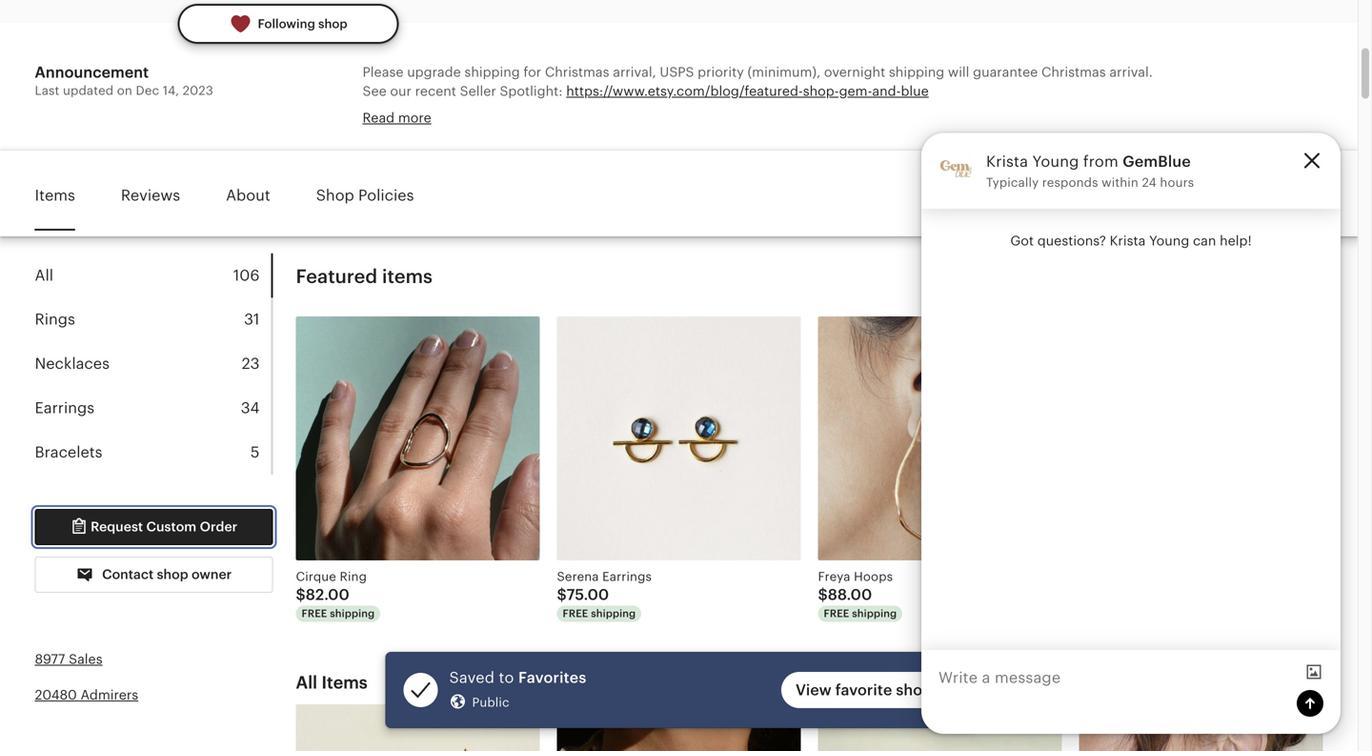 Task type: describe. For each thing, give the bounding box(es) containing it.
following
[[258, 17, 315, 31]]

hours
[[1160, 175, 1195, 190]]

for inside please upgrade shipping for christmas arrival, usps priority (minimum), overnight shipping will guarantee christmas arrival. see our recent seller spotlight: https://www.etsy.com/blog/featured-shop-gem-and-blue
[[524, 65, 542, 80]]

sales
[[69, 651, 103, 667]]

custom
[[146, 519, 197, 534]]

2023
[[183, 84, 213, 98]]

shop-
[[803, 83, 839, 98]]

$ for 88.00
[[818, 586, 828, 603]]

free for 75.00
[[563, 608, 588, 620]]

tab containing earrings
[[35, 386, 271, 430]]

cirque
[[296, 569, 336, 584]]

updates,
[[810, 121, 866, 136]]

pillar pearl earrings image
[[1079, 705, 1323, 751]]

will
[[948, 65, 970, 80]]

view
[[796, 681, 832, 699]]

arrival.
[[1110, 65, 1153, 80]]

all items
[[296, 673, 368, 693]]

priority
[[698, 65, 744, 80]]

tab containing bracelets
[[35, 430, 271, 474]]

about
[[226, 187, 270, 204]]

dec
[[136, 84, 159, 98]]

policies
[[358, 187, 414, 204]]

read
[[363, 110, 395, 126]]

free for 88.00
[[824, 608, 850, 620]]

follow
[[363, 121, 404, 136]]

serena
[[557, 569, 599, 584]]

cirque ring $ 82.00 free shipping
[[296, 569, 375, 620]]

overnight
[[824, 65, 886, 80]]

free for 82.00
[[302, 608, 327, 620]]

favorites
[[518, 669, 587, 686]]

favorite
[[836, 681, 893, 699]]

106
[[233, 267, 260, 284]]

gemblue link
[[1123, 153, 1191, 170]]

please upgrade shipping for christmas arrival, usps priority (minimum), overnight shipping will guarantee christmas arrival. see our recent seller spotlight: https://www.etsy.com/blog/featured-shop-gem-and-blue
[[363, 65, 1153, 98]]

ring
[[340, 569, 367, 584]]

rings
[[35, 311, 75, 328]]

1 horizontal spatial items
[[322, 673, 368, 693]]

sections tab list
[[35, 253, 273, 474]]

20480 admirers link
[[35, 687, 138, 702]]

help!
[[1220, 233, 1252, 248]]

shop for contact
[[157, 566, 188, 582]]

1 horizontal spatial for
[[789, 121, 807, 136]]

krista young from gemblue typically responds within 24 hours
[[987, 153, 1195, 190]]

to
[[499, 669, 514, 686]]

follow us on instagram: https://www.instagram.com/gemandblue/  for updates, new designs, and sales.
[[363, 121, 1020, 136]]

tab containing all
[[35, 253, 271, 298]]

arrival,
[[613, 65, 656, 80]]

usps
[[660, 65, 694, 80]]

shops
[[896, 681, 940, 699]]

freya hoops $ 88.00 free shipping
[[818, 569, 897, 620]]

shipping up blue
[[889, 65, 945, 80]]

necklaces
[[35, 355, 110, 372]]

8977 sales link
[[35, 651, 103, 667]]

https://www.etsy.com/blog/featured-shop-gem-and-blue link
[[566, 83, 929, 98]]

earrings inside tab
[[35, 399, 94, 417]]

young inside krista young from gemblue typically responds within 24 hours
[[1033, 153, 1079, 170]]

2 christmas from the left
[[1042, 65, 1106, 80]]

last
[[35, 84, 60, 98]]

75.00
[[567, 586, 609, 603]]

cirque ring image
[[296, 316, 540, 560]]

new
[[870, 121, 896, 136]]

featured
[[296, 265, 378, 287]]

can
[[1193, 233, 1217, 248]]

24
[[1142, 175, 1157, 190]]

23
[[242, 355, 260, 372]]

88.00
[[828, 586, 872, 603]]

got
[[1011, 233, 1034, 248]]

about link
[[226, 173, 270, 217]]

serena earrings $ 75.00 free shipping
[[557, 569, 652, 620]]

questions?
[[1038, 233, 1107, 248]]

read more link
[[363, 110, 431, 126]]

recent
[[415, 83, 456, 98]]

1 horizontal spatial young
[[1150, 233, 1190, 248]]

following shop button
[[178, 4, 399, 44]]

earrings inside "serena earrings $ 75.00 free shipping"
[[603, 569, 652, 584]]

freya
[[818, 569, 851, 584]]

shop
[[316, 187, 354, 204]]

all for all
[[35, 267, 53, 284]]

Search all 106 items text field
[[923, 173, 1266, 218]]

(minimum),
[[748, 65, 821, 80]]

see
[[363, 83, 387, 98]]

us
[[407, 121, 422, 136]]

shop policies
[[316, 187, 414, 204]]

contact shop owner button
[[35, 556, 273, 593]]



Task type: vqa. For each thing, say whether or not it's contained in the screenshot.
Food & Drink Gifts
no



Task type: locate. For each thing, give the bounding box(es) containing it.
shipping inside freya hoops $ 88.00 free shipping
[[852, 608, 897, 620]]

1 free from the left
[[302, 608, 327, 620]]

0 horizontal spatial krista
[[987, 153, 1029, 170]]

items link
[[35, 173, 75, 217]]

serena earrings image
[[557, 316, 801, 560]]

0 vertical spatial krista
[[987, 153, 1029, 170]]

1 horizontal spatial all
[[296, 673, 318, 693]]

tab
[[35, 253, 271, 298], [35, 298, 271, 342], [35, 342, 271, 386], [35, 386, 271, 430], [35, 430, 271, 474]]

on left dec
[[117, 84, 132, 98]]

view favorite shops
[[796, 681, 940, 699]]

shipping up the seller
[[465, 65, 520, 80]]

34
[[241, 399, 260, 417]]

upgrade
[[407, 65, 461, 80]]

free inside "serena earrings $ 75.00 free shipping"
[[563, 608, 588, 620]]

tab containing rings
[[35, 298, 271, 342]]

1 $ from the left
[[296, 586, 306, 603]]

$ inside "serena earrings $ 75.00 free shipping"
[[557, 586, 567, 603]]

0 vertical spatial all
[[35, 267, 53, 284]]

$ inside freya hoops $ 88.00 free shipping
[[818, 586, 828, 603]]

all inside tab
[[35, 267, 53, 284]]

freya hoops image
[[818, 316, 1062, 560]]

young left can at the top right of page
[[1150, 233, 1190, 248]]

free down 88.00
[[824, 608, 850, 620]]

shop inside contact shop owner button
[[157, 566, 188, 582]]

shipping inside cirque ring $ 82.00 free shipping
[[330, 608, 375, 620]]

3 $ from the left
[[818, 586, 828, 603]]

2 horizontal spatial $
[[818, 586, 828, 603]]

Write a message text field
[[939, 666, 1297, 712]]

shop right following
[[318, 17, 348, 31]]

shop
[[318, 17, 348, 31], [157, 566, 188, 582]]

1 vertical spatial earrings
[[603, 569, 652, 584]]

our
[[390, 83, 412, 98]]

items
[[35, 187, 75, 204], [322, 673, 368, 693]]

seller
[[460, 83, 496, 98]]

on
[[117, 84, 132, 98], [426, 121, 442, 136]]

1 tab from the top
[[35, 253, 271, 298]]

earrings
[[35, 399, 94, 417], [603, 569, 652, 584]]

free inside cirque ring $ 82.00 free shipping
[[302, 608, 327, 620]]

blue
[[901, 83, 929, 98]]

following shop
[[258, 17, 348, 31]]

for
[[524, 65, 542, 80], [789, 121, 807, 136]]

0 vertical spatial shop
[[318, 17, 348, 31]]

$ for 82.00
[[296, 586, 306, 603]]

5 tab from the top
[[35, 430, 271, 474]]

0 horizontal spatial earrings
[[35, 399, 94, 417]]

reviews
[[121, 187, 180, 204]]

christmas up spotlight:
[[545, 65, 610, 80]]

free down the 75.00
[[563, 608, 588, 620]]

saved to favorites
[[449, 669, 587, 686]]

wavy cuff image
[[818, 705, 1062, 751]]

1 horizontal spatial free
[[563, 608, 588, 620]]

all
[[35, 267, 53, 284], [296, 673, 318, 693]]

please
[[363, 65, 404, 80]]

contact shop owner
[[99, 566, 232, 582]]

pearl hoops image
[[296, 705, 540, 751]]

31
[[244, 311, 260, 328]]

gemblue image
[[939, 150, 975, 186]]

free inside freya hoops $ 88.00 free shipping
[[824, 608, 850, 620]]

got questions? krista young can help!
[[1011, 233, 1252, 248]]

all up the rings
[[35, 267, 53, 284]]

14,
[[163, 84, 179, 98]]

and-
[[873, 83, 901, 98]]

sales.
[[984, 121, 1020, 136]]

0 vertical spatial for
[[524, 65, 542, 80]]

$ inside cirque ring $ 82.00 free shipping
[[296, 586, 306, 603]]

raw stone pearl necklace image
[[557, 705, 801, 751]]

view favorite shops link
[[782, 672, 955, 708]]

shipping down 88.00
[[852, 608, 897, 620]]

0 vertical spatial items
[[35, 187, 75, 204]]

$ down the "freya" at the right of page
[[818, 586, 828, 603]]

0 horizontal spatial all
[[35, 267, 53, 284]]

https://www.instagram.com/gemandblue/
[[517, 121, 785, 136]]

instagram:
[[446, 121, 514, 136]]

1 horizontal spatial earrings
[[603, 569, 652, 584]]

typically
[[987, 175, 1039, 190]]

shipping inside "serena earrings $ 75.00 free shipping"
[[591, 608, 636, 620]]

order
[[200, 519, 238, 534]]

1 vertical spatial young
[[1150, 233, 1190, 248]]

young
[[1033, 153, 1079, 170], [1150, 233, 1190, 248]]

krista up typically
[[987, 153, 1029, 170]]

8977 sales
[[35, 651, 103, 667]]

request custom order
[[87, 519, 238, 534]]

saved
[[449, 669, 495, 686]]

items
[[382, 265, 433, 287]]

1 horizontal spatial $
[[557, 586, 567, 603]]

shipping for 88.00
[[852, 608, 897, 620]]

shop left owner
[[157, 566, 188, 582]]

3 free from the left
[[824, 608, 850, 620]]

responds
[[1043, 175, 1099, 190]]

$
[[296, 586, 306, 603], [557, 586, 567, 603], [818, 586, 828, 603]]

https://www.etsy.com/blog/featured-
[[566, 83, 803, 98]]

for left updates,
[[789, 121, 807, 136]]

0 vertical spatial young
[[1033, 153, 1079, 170]]

all for all items
[[296, 673, 318, 693]]

shipping for 82.00
[[330, 608, 375, 620]]

$ down cirque
[[296, 586, 306, 603]]

4 tab from the top
[[35, 386, 271, 430]]

guarantee
[[973, 65, 1038, 80]]

0 horizontal spatial young
[[1033, 153, 1079, 170]]

featured items
[[296, 265, 433, 287]]

christmas left arrival.
[[1042, 65, 1106, 80]]

1 horizontal spatial krista
[[1110, 233, 1146, 248]]

and
[[957, 121, 981, 136]]

for up spotlight:
[[524, 65, 542, 80]]

shop inside following shop button
[[318, 17, 348, 31]]

gem-
[[839, 83, 873, 98]]

earrings up the 75.00
[[603, 569, 652, 584]]

krista right questions?
[[1110, 233, 1146, 248]]

0 horizontal spatial $
[[296, 586, 306, 603]]

$ for 75.00
[[557, 586, 567, 603]]

shipping down the 75.00
[[591, 608, 636, 620]]

1 vertical spatial items
[[322, 673, 368, 693]]

hoops
[[854, 569, 893, 584]]

2 horizontal spatial free
[[824, 608, 850, 620]]

on right us
[[426, 121, 442, 136]]

public
[[472, 695, 510, 709]]

all down the 82.00 on the bottom left of the page
[[296, 673, 318, 693]]

earrings up bracelets
[[35, 399, 94, 417]]

1 vertical spatial for
[[789, 121, 807, 136]]

updated
[[63, 84, 114, 98]]

0 vertical spatial earrings
[[35, 399, 94, 417]]

2 tab from the top
[[35, 298, 271, 342]]

1 vertical spatial krista
[[1110, 233, 1146, 248]]

1 horizontal spatial christmas
[[1042, 65, 1106, 80]]

0 horizontal spatial free
[[302, 608, 327, 620]]

announcement last updated on dec 14, 2023
[[35, 64, 213, 98]]

2 free from the left
[[563, 608, 588, 620]]

request
[[91, 519, 143, 534]]

reviews link
[[121, 173, 180, 217]]

1 vertical spatial all
[[296, 673, 318, 693]]

shipping for 75.00
[[591, 608, 636, 620]]

1 christmas from the left
[[545, 65, 610, 80]]

free down the 82.00 on the bottom left of the page
[[302, 608, 327, 620]]

shop for following
[[318, 17, 348, 31]]

from
[[1084, 153, 1119, 170]]

shop policies link
[[316, 173, 414, 217]]

1 horizontal spatial shop
[[318, 17, 348, 31]]

spotlight:
[[500, 83, 563, 98]]

gemblue
[[1123, 153, 1191, 170]]

0 horizontal spatial items
[[35, 187, 75, 204]]

0 horizontal spatial shop
[[157, 566, 188, 582]]

tab containing necklaces
[[35, 342, 271, 386]]

3 tab from the top
[[35, 342, 271, 386]]

20480
[[35, 687, 77, 702]]

1 horizontal spatial on
[[426, 121, 442, 136]]

1 vertical spatial on
[[426, 121, 442, 136]]

1 vertical spatial shop
[[157, 566, 188, 582]]

free
[[302, 608, 327, 620], [563, 608, 588, 620], [824, 608, 850, 620]]

krista
[[987, 153, 1029, 170], [1110, 233, 1146, 248]]

admirers
[[80, 687, 138, 702]]

shipping
[[465, 65, 520, 80], [889, 65, 945, 80], [330, 608, 375, 620], [591, 608, 636, 620], [852, 608, 897, 620]]

0 horizontal spatial for
[[524, 65, 542, 80]]

2 $ from the left
[[557, 586, 567, 603]]

5
[[251, 444, 260, 461]]

82.00
[[306, 586, 350, 603]]

$ down serena
[[557, 586, 567, 603]]

owner
[[192, 566, 232, 582]]

young up responds
[[1033, 153, 1079, 170]]

shipping down the 82.00 on the bottom left of the page
[[330, 608, 375, 620]]

bracelets
[[35, 444, 102, 461]]

designs,
[[900, 121, 953, 136]]

on inside announcement last updated on dec 14, 2023
[[117, 84, 132, 98]]

20480 admirers
[[35, 687, 138, 702]]

0 horizontal spatial on
[[117, 84, 132, 98]]

0 vertical spatial on
[[117, 84, 132, 98]]

0 horizontal spatial christmas
[[545, 65, 610, 80]]

krista inside krista young from gemblue typically responds within 24 hours
[[987, 153, 1029, 170]]

read more
[[363, 110, 431, 126]]



